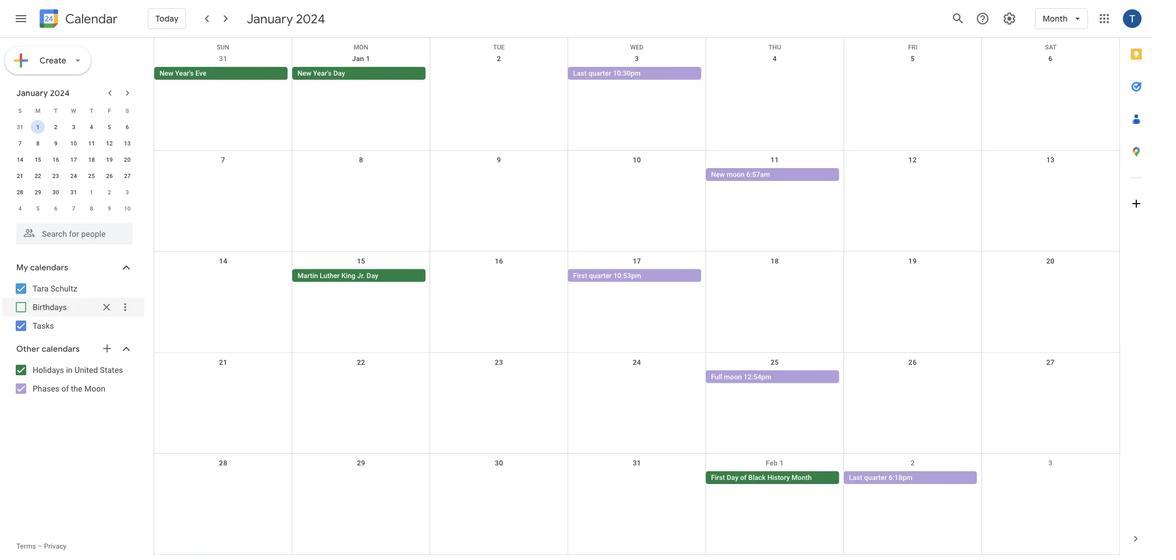 Task type: describe. For each thing, give the bounding box(es) containing it.
calendar element
[[37, 7, 118, 33]]

last quarter 10:30pm
[[573, 69, 641, 77]]

12 for january 2024
[[106, 140, 113, 147]]

0 vertical spatial january 2024
[[247, 10, 325, 27]]

1 horizontal spatial 10
[[124, 205, 131, 212]]

28 element
[[13, 185, 27, 199]]

the
[[71, 384, 82, 394]]

1 vertical spatial 20
[[1046, 257, 1055, 265]]

month button
[[1035, 5, 1088, 33]]

2 vertical spatial 4
[[18, 205, 22, 212]]

2 t from the left
[[90, 107, 93, 114]]

first day of black history month
[[711, 474, 812, 482]]

quarter for 10:53pm
[[589, 272, 612, 280]]

grid containing 31
[[154, 38, 1120, 555]]

calendars for other calendars
[[42, 344, 80, 355]]

26 element
[[102, 169, 116, 183]]

terms link
[[16, 543, 36, 551]]

29 for 1
[[35, 189, 41, 196]]

20 inside 'element'
[[124, 156, 131, 163]]

full
[[711, 373, 722, 381]]

1 up february 8 element
[[90, 189, 93, 196]]

black
[[748, 474, 766, 482]]

month inside "button"
[[792, 474, 812, 482]]

moon for full
[[724, 373, 742, 381]]

fri
[[908, 44, 918, 51]]

2 up last quarter 6:18pm button
[[911, 459, 915, 468]]

row containing 4
[[11, 200, 136, 217]]

today button
[[148, 5, 186, 33]]

february 2 element
[[102, 185, 116, 199]]

13 for sun
[[1046, 156, 1055, 164]]

last for last quarter 10:30pm
[[573, 69, 587, 77]]

7 for january 2024
[[18, 140, 22, 147]]

today
[[155, 13, 179, 24]]

2 s from the left
[[126, 107, 129, 114]]

full moon 12:54pm button
[[706, 370, 839, 383]]

1 horizontal spatial 14
[[219, 257, 227, 265]]

8 for sun
[[359, 156, 363, 164]]

last quarter 6:18pm button
[[844, 472, 977, 484]]

24 element
[[67, 169, 81, 183]]

1 right feb
[[780, 459, 784, 468]]

february 6 element
[[49, 201, 63, 215]]

2 inside the february 2 element
[[108, 189, 111, 196]]

26 inside "row group"
[[106, 172, 113, 179]]

states
[[100, 365, 123, 375]]

5 inside grid
[[911, 55, 915, 63]]

create button
[[5, 47, 91, 75]]

2 vertical spatial 8
[[90, 205, 93, 212]]

first quarter 10:53pm button
[[568, 269, 701, 282]]

19 element
[[102, 153, 116, 167]]

m
[[35, 107, 40, 114]]

moon for new
[[727, 170, 745, 179]]

1 vertical spatial january
[[16, 88, 48, 98]]

12 for sun
[[909, 156, 917, 164]]

1 vertical spatial 25
[[771, 358, 779, 366]]

year's for day
[[313, 69, 332, 77]]

new for new year's eve
[[160, 69, 173, 77]]

1 vertical spatial 15
[[357, 257, 365, 265]]

holidays
[[33, 365, 64, 375]]

history
[[767, 474, 790, 482]]

king
[[341, 272, 355, 280]]

0 horizontal spatial 6
[[54, 205, 57, 212]]

11 for sun
[[771, 156, 779, 164]]

29 element
[[31, 185, 45, 199]]

mon
[[354, 44, 368, 51]]

0 vertical spatial 6
[[1049, 55, 1053, 63]]

quarter for 6:18pm
[[864, 474, 887, 482]]

feb
[[766, 459, 778, 468]]

new for new year's day
[[297, 69, 311, 77]]

new year's eve button
[[154, 67, 288, 80]]

1 horizontal spatial 7
[[72, 205, 75, 212]]

privacy
[[44, 543, 67, 551]]

13 for january 2024
[[124, 140, 131, 147]]

2 right 1 cell
[[54, 123, 57, 130]]

1 vertical spatial 6
[[126, 123, 129, 130]]

moon
[[84, 384, 105, 394]]

thu
[[769, 44, 781, 51]]

16 inside 16 'element'
[[52, 156, 59, 163]]

7 for sun
[[221, 156, 225, 164]]

feb 1
[[766, 459, 784, 468]]

jan
[[352, 55, 364, 63]]

27 inside grid
[[1046, 358, 1055, 366]]

other calendars list
[[2, 361, 144, 398]]

year's for eve
[[175, 69, 194, 77]]

schultz
[[50, 284, 77, 293]]

main drawer image
[[14, 12, 28, 26]]

f
[[108, 107, 111, 114]]

full moon 12:54pm
[[711, 373, 771, 381]]

11 element
[[85, 136, 99, 150]]

add other calendars image
[[101, 343, 113, 355]]

month inside popup button
[[1043, 13, 1068, 24]]

my calendars
[[16, 263, 68, 273]]

calendar
[[65, 11, 118, 27]]

tasks
[[33, 321, 54, 331]]

12:54pm
[[744, 373, 771, 381]]

last quarter 6:18pm
[[849, 474, 913, 482]]

9 for sun
[[497, 156, 501, 164]]

first quarter 10:53pm
[[573, 272, 641, 280]]

21 inside "row group"
[[17, 172, 23, 179]]

22 element
[[31, 169, 45, 183]]

15 inside january 2024 grid
[[35, 156, 41, 163]]

phases
[[33, 384, 59, 394]]

settings menu image
[[1003, 12, 1017, 26]]

new moon 6:57am
[[711, 170, 770, 179]]

21 inside grid
[[219, 358, 227, 366]]

luther
[[320, 272, 340, 280]]

1 horizontal spatial 16
[[495, 257, 503, 265]]

28 for 1
[[17, 189, 23, 196]]

1 vertical spatial 4
[[90, 123, 93, 130]]

1 right jan
[[366, 55, 370, 63]]

1 horizontal spatial january
[[247, 10, 293, 27]]

new moon 6:57am button
[[706, 168, 839, 181]]

10 for sun
[[633, 156, 641, 164]]

29 for feb 1
[[357, 459, 365, 468]]

new for new moon 6:57am
[[711, 170, 725, 179]]

other calendars button
[[2, 340, 144, 359]]

10 for january 2024
[[70, 140, 77, 147]]

6:18pm
[[889, 474, 913, 482]]

row containing sun
[[154, 38, 1120, 51]]

1 horizontal spatial 5
[[108, 123, 111, 130]]

sun
[[217, 44, 229, 51]]

17 inside grid
[[633, 257, 641, 265]]

other calendars
[[16, 344, 80, 355]]

terms – privacy
[[16, 543, 67, 551]]

30 element
[[49, 185, 63, 199]]

18 element
[[85, 153, 99, 167]]

10:53pm
[[613, 272, 641, 280]]

0 horizontal spatial 2024
[[50, 88, 70, 98]]

in
[[66, 365, 73, 375]]

6:57am
[[746, 170, 770, 179]]

27 inside 27 element
[[124, 172, 131, 179]]

28 for feb 1
[[219, 459, 227, 468]]



Task type: vqa. For each thing, say whether or not it's contained in the screenshot.


Task type: locate. For each thing, give the bounding box(es) containing it.
0 horizontal spatial day
[[333, 69, 345, 77]]

wed
[[630, 44, 644, 51]]

martin luther king jr. day
[[297, 272, 378, 280]]

8
[[36, 140, 40, 147], [359, 156, 363, 164], [90, 205, 93, 212]]

1 vertical spatial month
[[792, 474, 812, 482]]

18 inside grid
[[771, 257, 779, 265]]

1 horizontal spatial 30
[[495, 459, 503, 468]]

calendars
[[30, 263, 68, 273], [42, 344, 80, 355]]

1 horizontal spatial january 2024
[[247, 10, 325, 27]]

0 horizontal spatial 13
[[124, 140, 131, 147]]

Search for people text field
[[23, 224, 126, 245]]

1 horizontal spatial first
[[711, 474, 725, 482]]

28 inside january 2024 grid
[[17, 189, 23, 196]]

0 vertical spatial 24
[[70, 172, 77, 179]]

25 up the february 1 element at the top left of the page
[[88, 172, 95, 179]]

month
[[1043, 13, 1068, 24], [792, 474, 812, 482]]

22
[[35, 172, 41, 179], [357, 358, 365, 366]]

february 3 element
[[120, 185, 134, 199]]

15
[[35, 156, 41, 163], [357, 257, 365, 265]]

19 inside "row group"
[[106, 156, 113, 163]]

None search field
[[0, 219, 144, 245]]

27 element
[[120, 169, 134, 183]]

15 element
[[31, 153, 45, 167]]

quarter inside last quarter 10:30pm button
[[588, 69, 611, 77]]

jr.
[[357, 272, 365, 280]]

privacy link
[[44, 543, 67, 551]]

1 vertical spatial 14
[[219, 257, 227, 265]]

1 vertical spatial 8
[[359, 156, 363, 164]]

of left the
[[61, 384, 69, 394]]

14 element
[[13, 153, 27, 167]]

tab list
[[1120, 38, 1152, 523]]

25 element
[[85, 169, 99, 183]]

1 horizontal spatial 24
[[633, 358, 641, 366]]

17 inside "row group"
[[70, 156, 77, 163]]

16 element
[[49, 153, 63, 167]]

0 vertical spatial 22
[[35, 172, 41, 179]]

birthdays
[[33, 302, 67, 312]]

24 inside "row group"
[[70, 172, 77, 179]]

1 vertical spatial 2024
[[50, 88, 70, 98]]

december 31 element
[[13, 120, 27, 134]]

12 element
[[102, 136, 116, 150]]

2 horizontal spatial new
[[711, 170, 725, 179]]

9
[[54, 140, 57, 147], [497, 156, 501, 164], [108, 205, 111, 212]]

3
[[635, 55, 639, 63], [72, 123, 75, 130], [126, 189, 129, 196], [1049, 459, 1053, 468]]

martin luther king jr. day button
[[292, 269, 425, 282]]

6 up 13 element at the left of the page
[[126, 123, 129, 130]]

1 vertical spatial 13
[[1046, 156, 1055, 164]]

last left 6:18pm
[[849, 474, 862, 482]]

moon inside button
[[724, 373, 742, 381]]

quarter left 10:30pm
[[588, 69, 611, 77]]

0 horizontal spatial 26
[[106, 172, 113, 179]]

0 horizontal spatial january
[[16, 88, 48, 98]]

of inside "button"
[[740, 474, 747, 482]]

moon left 6:57am on the top right
[[727, 170, 745, 179]]

0 vertical spatial 17
[[70, 156, 77, 163]]

19
[[106, 156, 113, 163], [909, 257, 917, 265]]

11 for january 2024
[[88, 140, 95, 147]]

0 vertical spatial 10
[[70, 140, 77, 147]]

22 inside "row group"
[[35, 172, 41, 179]]

jan 1
[[352, 55, 370, 63]]

2 year's from the left
[[313, 69, 332, 77]]

year's
[[175, 69, 194, 77], [313, 69, 332, 77]]

31 element
[[67, 185, 81, 199]]

calendars up "tara schultz"
[[30, 263, 68, 273]]

w
[[71, 107, 76, 114]]

25
[[88, 172, 95, 179], [771, 358, 779, 366]]

february 1 element
[[85, 185, 99, 199]]

0 horizontal spatial 11
[[88, 140, 95, 147]]

0 horizontal spatial of
[[61, 384, 69, 394]]

first inside button
[[573, 272, 587, 280]]

0 horizontal spatial 9
[[54, 140, 57, 147]]

2 vertical spatial 10
[[124, 205, 131, 212]]

11 up new moon 6:57am button
[[771, 156, 779, 164]]

0 vertical spatial 27
[[124, 172, 131, 179]]

1 vertical spatial 28
[[219, 459, 227, 468]]

5 down f on the top left
[[108, 123, 111, 130]]

2 horizontal spatial 5
[[911, 55, 915, 63]]

last left 10:30pm
[[573, 69, 587, 77]]

20 element
[[120, 153, 134, 167]]

–
[[38, 543, 42, 551]]

1 inside cell
[[36, 123, 40, 130]]

last quarter 10:30pm button
[[568, 67, 701, 80]]

17
[[70, 156, 77, 163], [633, 257, 641, 265]]

23 inside "23" element
[[52, 172, 59, 179]]

0 vertical spatial 23
[[52, 172, 59, 179]]

2 vertical spatial 9
[[108, 205, 111, 212]]

0 vertical spatial last
[[573, 69, 587, 77]]

0 horizontal spatial 17
[[70, 156, 77, 163]]

1 vertical spatial 17
[[633, 257, 641, 265]]

my calendars button
[[2, 258, 144, 277]]

t right m
[[54, 107, 58, 114]]

first for first day of black history month
[[711, 474, 725, 482]]

2 horizontal spatial 4
[[773, 55, 777, 63]]

1 horizontal spatial 13
[[1046, 156, 1055, 164]]

22 inside grid
[[357, 358, 365, 366]]

month up the sat
[[1043, 13, 1068, 24]]

january 2024 grid
[[11, 102, 136, 217]]

4 down thu
[[773, 55, 777, 63]]

15 up jr.
[[357, 257, 365, 265]]

my calendars list
[[2, 279, 144, 335]]

2 vertical spatial 5
[[36, 205, 40, 212]]

create
[[40, 55, 66, 66]]

30 for feb 1
[[495, 459, 503, 468]]

1 vertical spatial 24
[[633, 358, 641, 366]]

4 up 11 element
[[90, 123, 93, 130]]

1
[[366, 55, 370, 63], [36, 123, 40, 130], [90, 189, 93, 196], [780, 459, 784, 468]]

2 down 26 element
[[108, 189, 111, 196]]

5
[[911, 55, 915, 63], [108, 123, 111, 130], [36, 205, 40, 212]]

0 horizontal spatial 18
[[88, 156, 95, 163]]

row group
[[11, 119, 136, 217]]

0 horizontal spatial 10
[[70, 140, 77, 147]]

1 vertical spatial 9
[[497, 156, 501, 164]]

0 horizontal spatial 23
[[52, 172, 59, 179]]

19 inside grid
[[909, 257, 917, 265]]

quarter for 10:30pm
[[588, 69, 611, 77]]

other
[[16, 344, 40, 355]]

terms
[[16, 543, 36, 551]]

first day of black history month button
[[706, 472, 839, 484]]

quarter inside last quarter 6:18pm button
[[864, 474, 887, 482]]

10
[[70, 140, 77, 147], [633, 156, 641, 164], [124, 205, 131, 212]]

30 inside "row group"
[[52, 189, 59, 196]]

last inside button
[[573, 69, 587, 77]]

14 inside january 2024 grid
[[17, 156, 23, 163]]

9 for january 2024
[[54, 140, 57, 147]]

1 vertical spatial moon
[[724, 373, 742, 381]]

0 vertical spatial 18
[[88, 156, 95, 163]]

0 horizontal spatial 4
[[18, 205, 22, 212]]

1 vertical spatial 23
[[495, 358, 503, 366]]

4
[[773, 55, 777, 63], [90, 123, 93, 130], [18, 205, 22, 212]]

february 9 element
[[102, 201, 116, 215]]

0 horizontal spatial new
[[160, 69, 173, 77]]

30 inside grid
[[495, 459, 503, 468]]

calendar heading
[[63, 11, 118, 27]]

2024
[[296, 10, 325, 27], [50, 88, 70, 98]]

5 inside row
[[36, 205, 40, 212]]

1 horizontal spatial last
[[849, 474, 862, 482]]

0 vertical spatial 8
[[36, 140, 40, 147]]

first left black
[[711, 474, 725, 482]]

1 horizontal spatial 23
[[495, 358, 503, 366]]

5 down the 29 element
[[36, 205, 40, 212]]

0 horizontal spatial year's
[[175, 69, 194, 77]]

february 10 element
[[120, 201, 134, 215]]

calendars for my calendars
[[30, 263, 68, 273]]

6
[[1049, 55, 1053, 63], [126, 123, 129, 130], [54, 205, 57, 212]]

21
[[17, 172, 23, 179], [219, 358, 227, 366]]

12 inside "row group"
[[106, 140, 113, 147]]

25 up full moon 12:54pm button
[[771, 358, 779, 366]]

first
[[573, 272, 587, 280], [711, 474, 725, 482]]

0 vertical spatial 15
[[35, 156, 41, 163]]

quarter inside "first quarter 10:53pm" button
[[589, 272, 612, 280]]

1 year's from the left
[[175, 69, 194, 77]]

eve
[[195, 69, 206, 77]]

0 horizontal spatial 21
[[17, 172, 23, 179]]

moon inside button
[[727, 170, 745, 179]]

0 horizontal spatial january 2024
[[16, 88, 70, 98]]

1 down m
[[36, 123, 40, 130]]

0 horizontal spatial 8
[[36, 140, 40, 147]]

s up december 31 element
[[18, 107, 22, 114]]

27
[[124, 172, 131, 179], [1046, 358, 1055, 366]]

february 4 element
[[13, 201, 27, 215]]

30
[[52, 189, 59, 196], [495, 459, 503, 468]]

1 s from the left
[[18, 107, 22, 114]]

15 up the 22 element
[[35, 156, 41, 163]]

1 vertical spatial 11
[[771, 156, 779, 164]]

row
[[154, 38, 1120, 51], [154, 49, 1120, 151], [11, 102, 136, 119], [11, 119, 136, 135], [11, 135, 136, 151], [154, 151, 1120, 252], [11, 151, 136, 168], [11, 168, 136, 184], [11, 184, 136, 200], [11, 200, 136, 217], [154, 252, 1120, 353], [154, 353, 1120, 454], [154, 454, 1120, 555]]

holidays in united states
[[33, 365, 123, 375]]

23 element
[[49, 169, 63, 183]]

day
[[333, 69, 345, 77], [367, 272, 378, 280], [727, 474, 738, 482]]

february 7 element
[[67, 201, 81, 215]]

10 inside "element"
[[70, 140, 77, 147]]

month right history
[[792, 474, 812, 482]]

sat
[[1045, 44, 1057, 51]]

quarter left 10:53pm
[[589, 272, 612, 280]]

new year's eve
[[160, 69, 206, 77]]

t left f on the top left
[[90, 107, 93, 114]]

0 horizontal spatial month
[[792, 474, 812, 482]]

5 down the fri
[[911, 55, 915, 63]]

my
[[16, 263, 28, 273]]

january 2024
[[247, 10, 325, 27], [16, 88, 70, 98]]

0 horizontal spatial 29
[[35, 189, 41, 196]]

martin
[[297, 272, 318, 280]]

25 inside january 2024 grid
[[88, 172, 95, 179]]

0 vertical spatial 7
[[18, 140, 22, 147]]

0 vertical spatial 2024
[[296, 10, 325, 27]]

grid
[[154, 38, 1120, 555]]

1 vertical spatial 18
[[771, 257, 779, 265]]

10:30pm
[[613, 69, 641, 77]]

1 vertical spatial 29
[[357, 459, 365, 468]]

2 vertical spatial 7
[[72, 205, 75, 212]]

11 up '18' element
[[88, 140, 95, 147]]

last for last quarter 6:18pm
[[849, 474, 862, 482]]

1 vertical spatial first
[[711, 474, 725, 482]]

cell
[[430, 67, 568, 81], [706, 67, 844, 81], [844, 67, 982, 81], [982, 67, 1120, 81], [154, 168, 292, 182], [430, 168, 568, 182], [568, 168, 706, 182], [844, 168, 982, 182], [982, 168, 1120, 182], [154, 269, 292, 283], [430, 269, 568, 283], [706, 269, 844, 283], [844, 269, 982, 283], [154, 370, 292, 384], [292, 370, 430, 384], [430, 370, 568, 384], [568, 370, 706, 384], [844, 370, 982, 384], [982, 370, 1120, 384], [154, 472, 292, 486], [292, 472, 430, 486], [430, 472, 568, 486], [568, 472, 706, 486], [982, 472, 1120, 486]]

new inside button
[[711, 170, 725, 179]]

1 horizontal spatial year's
[[313, 69, 332, 77]]

1 cell
[[29, 119, 47, 135]]

20
[[124, 156, 131, 163], [1046, 257, 1055, 265]]

february 5 element
[[31, 201, 45, 215]]

row group containing 31
[[11, 119, 136, 217]]

first inside "button"
[[711, 474, 725, 482]]

12 inside grid
[[909, 156, 917, 164]]

tue
[[493, 44, 505, 51]]

0 vertical spatial moon
[[727, 170, 745, 179]]

31
[[219, 55, 227, 63], [17, 123, 23, 130], [70, 189, 77, 196], [633, 459, 641, 468]]

of left black
[[740, 474, 747, 482]]

2024 up new year's day in the left of the page
[[296, 10, 325, 27]]

1 horizontal spatial 17
[[633, 257, 641, 265]]

1 horizontal spatial of
[[740, 474, 747, 482]]

18 inside "row group"
[[88, 156, 95, 163]]

13 inside grid
[[1046, 156, 1055, 164]]

2
[[497, 55, 501, 63], [54, 123, 57, 130], [108, 189, 111, 196], [911, 459, 915, 468]]

of
[[61, 384, 69, 394], [740, 474, 747, 482]]

new year's day
[[297, 69, 345, 77]]

birthdays list item
[[2, 298, 144, 317]]

1 horizontal spatial 9
[[108, 205, 111, 212]]

2 down "tue"
[[497, 55, 501, 63]]

0 vertical spatial 16
[[52, 156, 59, 163]]

6 down the 30 element
[[54, 205, 57, 212]]

0 horizontal spatial 15
[[35, 156, 41, 163]]

13 inside "row group"
[[124, 140, 131, 147]]

1 vertical spatial of
[[740, 474, 747, 482]]

first left 10:53pm
[[573, 272, 587, 280]]

14
[[17, 156, 23, 163], [219, 257, 227, 265]]

row containing s
[[11, 102, 136, 119]]

10 element
[[67, 136, 81, 150]]

2 horizontal spatial 6
[[1049, 55, 1053, 63]]

4 down 28 element
[[18, 205, 22, 212]]

new year's day button
[[292, 67, 425, 80]]

6 down the sat
[[1049, 55, 1053, 63]]

0 vertical spatial 11
[[88, 140, 95, 147]]

united
[[75, 365, 98, 375]]

1 horizontal spatial t
[[90, 107, 93, 114]]

16
[[52, 156, 59, 163], [495, 257, 503, 265]]

of inside other calendars list
[[61, 384, 69, 394]]

1 horizontal spatial 15
[[357, 257, 365, 265]]

29 inside january 2024 grid
[[35, 189, 41, 196]]

1 horizontal spatial 29
[[357, 459, 365, 468]]

2 horizontal spatial 10
[[633, 156, 641, 164]]

1 t from the left
[[54, 107, 58, 114]]

30 for 1
[[52, 189, 59, 196]]

13
[[124, 140, 131, 147], [1046, 156, 1055, 164]]

phases of the moon
[[33, 384, 105, 394]]

11 inside "row group"
[[88, 140, 95, 147]]

0 vertical spatial 29
[[35, 189, 41, 196]]

8 for january 2024
[[36, 140, 40, 147]]

1 vertical spatial 7
[[221, 156, 225, 164]]

tara schultz
[[33, 284, 77, 293]]

1 horizontal spatial 2024
[[296, 10, 325, 27]]

0 vertical spatial quarter
[[588, 69, 611, 77]]

13 element
[[120, 136, 134, 150]]

26
[[106, 172, 113, 179], [909, 358, 917, 366]]

0 vertical spatial day
[[333, 69, 345, 77]]

new
[[160, 69, 173, 77], [297, 69, 311, 77], [711, 170, 725, 179]]

s
[[18, 107, 22, 114], [126, 107, 129, 114]]

last inside button
[[849, 474, 862, 482]]

t
[[54, 107, 58, 114], [90, 107, 93, 114]]

21 element
[[13, 169, 27, 183]]

1 horizontal spatial 11
[[771, 156, 779, 164]]

0 horizontal spatial 30
[[52, 189, 59, 196]]

0 vertical spatial 14
[[17, 156, 23, 163]]

day inside "button"
[[727, 474, 738, 482]]

january
[[247, 10, 293, 27], [16, 88, 48, 98]]

1 horizontal spatial new
[[297, 69, 311, 77]]

17 up 24 element
[[70, 156, 77, 163]]

1 vertical spatial calendars
[[42, 344, 80, 355]]

11
[[88, 140, 95, 147], [771, 156, 779, 164]]

february 8 element
[[85, 201, 99, 215]]

tara
[[33, 284, 48, 293]]

2024 down create
[[50, 88, 70, 98]]

7
[[18, 140, 22, 147], [221, 156, 225, 164], [72, 205, 75, 212]]

0 horizontal spatial 16
[[52, 156, 59, 163]]

1 horizontal spatial day
[[367, 272, 378, 280]]

1 vertical spatial 26
[[909, 358, 917, 366]]

0 vertical spatial first
[[573, 272, 587, 280]]

0 vertical spatial 26
[[106, 172, 113, 179]]

17 element
[[67, 153, 81, 167]]

moon right full
[[724, 373, 742, 381]]

0 vertical spatial month
[[1043, 13, 1068, 24]]

first for first quarter 10:53pm
[[573, 272, 587, 280]]

17 up "first quarter 10:53pm" button
[[633, 257, 641, 265]]

12
[[106, 140, 113, 147], [909, 156, 917, 164]]

calendars up the in
[[42, 344, 80, 355]]

s right f on the top left
[[126, 107, 129, 114]]

quarter left 6:18pm
[[864, 474, 887, 482]]

28
[[17, 189, 23, 196], [219, 459, 227, 468]]



